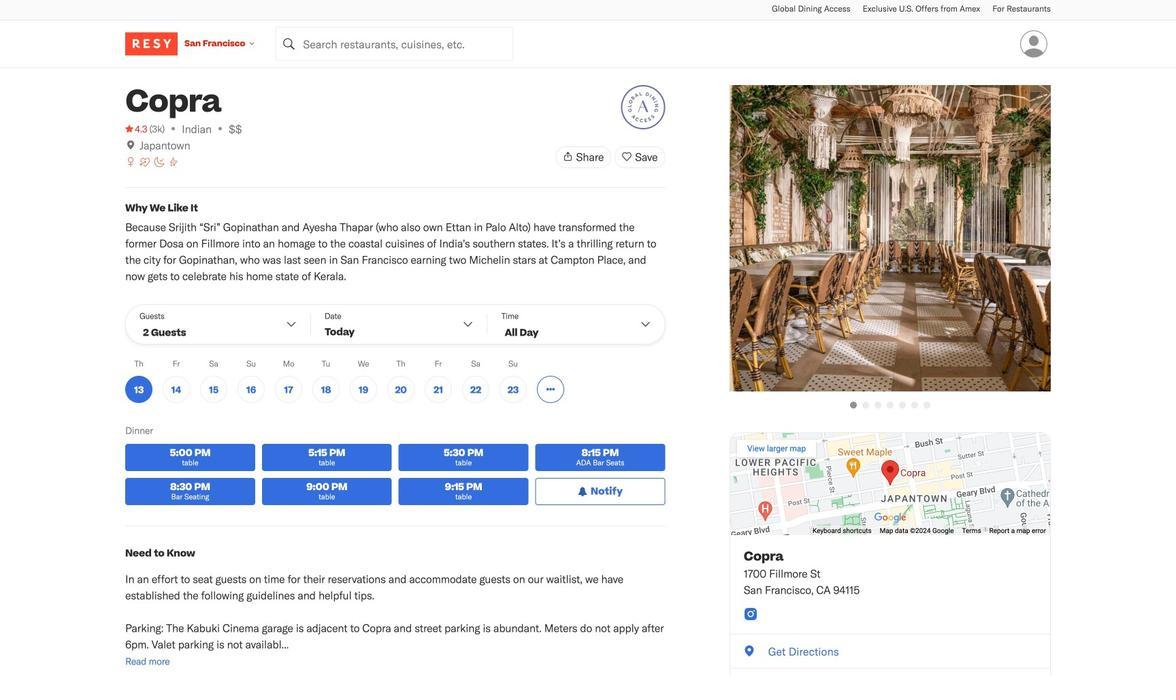 Task type: vqa. For each thing, say whether or not it's contained in the screenshot.
table
no



Task type: locate. For each thing, give the bounding box(es) containing it.
4.3 out of 5 stars image
[[125, 122, 147, 136]]

None field
[[275, 27, 514, 61]]



Task type: describe. For each thing, give the bounding box(es) containing it.
Search restaurants, cuisines, etc. text field
[[275, 27, 514, 61]]



